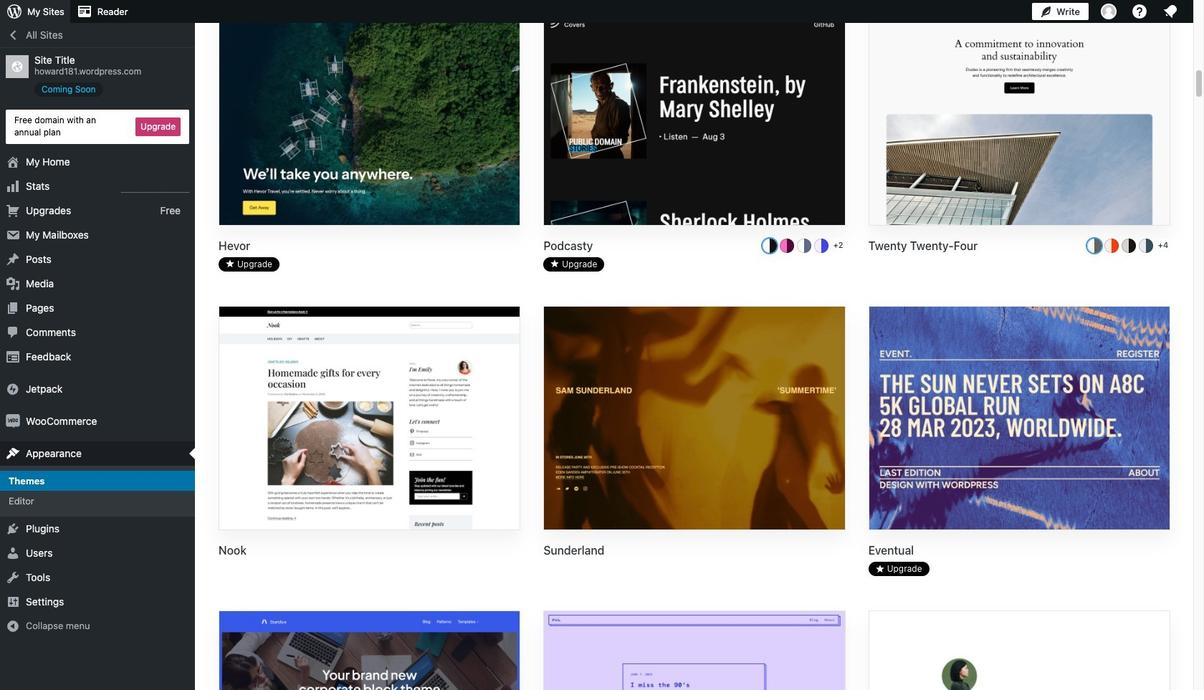 Task type: describe. For each thing, give the bounding box(es) containing it.
pixl is a simple yet opinionated blogging theme inspired by websites of the nineties. image
[[545, 612, 845, 691]]

twenty twenty-four is designed to be flexible, versatile and applicable to any website. its collection of templates and patterns tailor to different needs, such as presenting a business, blogging and writing or showcasing work. a multitude of possibilities open up with just a few adjustments to color and typography. twenty twenty-four comes with style variations and full page designs to help speed up the site building process, is fully compatible with the site editor, and takes advantage of new design tools introduced in wordpress 6.4. image
[[870, 1, 1170, 227]]

my profile image
[[1101, 4, 1117, 19]]

sunderland is a simple theme that supports full-site editing. it comes with a set of minimal templates and design settings that can be manipulated through global styles. use it to build something beautiful. image
[[545, 307, 845, 532]]

manage your notifications image
[[1162, 3, 1180, 20]]

help image
[[1132, 3, 1149, 20]]



Task type: vqa. For each thing, say whether or not it's contained in the screenshot.
first OCT from right
no



Task type: locate. For each thing, give the bounding box(es) containing it.
1 vertical spatial img image
[[6, 414, 20, 429]]

2 img image from the top
[[6, 414, 20, 429]]

startace is your ultimate business theme design. it is pretty valuable in assisting users in building their corporate websites, being established companies, or budding startups. image
[[219, 612, 520, 691]]

1 img image from the top
[[6, 382, 20, 396]]

nook is a classic blogging theme offering a delightful canvas for your diy projects, delicious recipes, and creative inspirations. image
[[219, 307, 520, 532]]

0 vertical spatial img image
[[6, 382, 20, 396]]

img image
[[6, 382, 20, 396], [6, 414, 20, 429]]

hevor is the block remake of classic theme hever. it is a fully responsive theme, ideal for creating a strong, beautiful, online presence for your business. image
[[219, 1, 520, 227]]

highest hourly views 0 image
[[121, 183, 189, 193]]

sometimes your podcast episode cover arts deserve more attention than regular thumbnails offer. if you think so, then podcasty is the theme design for your podcast site. image
[[545, 1, 845, 227]]

hey is a simple personal blog theme. image
[[870, 612, 1170, 691]]

as its name states eventual is a theme designed for events and ceremonies. it is simple, and direct allowing users to display the essence of their subject with a large artwork on the homepage. image
[[870, 307, 1170, 532]]



